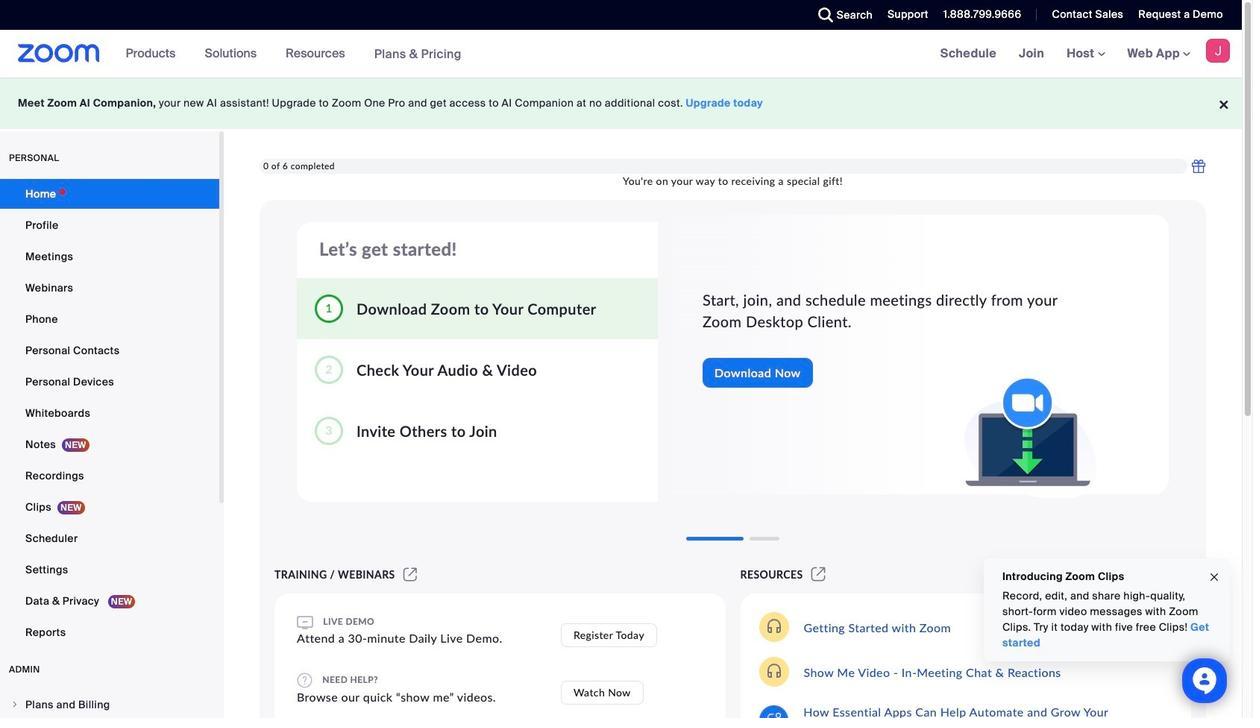 Task type: vqa. For each thing, say whether or not it's contained in the screenshot.
Close icon
yes



Task type: describe. For each thing, give the bounding box(es) containing it.
personal menu menu
[[0, 179, 219, 649]]

close image
[[1209, 569, 1220, 586]]

1 window new image from the left
[[401, 568, 419, 581]]



Task type: locate. For each thing, give the bounding box(es) containing it.
product information navigation
[[115, 30, 473, 78]]

1 horizontal spatial window new image
[[809, 568, 828, 581]]

menu item
[[0, 691, 219, 718]]

zoom logo image
[[18, 44, 100, 63]]

footer
[[0, 78, 1242, 129]]

window new image
[[401, 568, 419, 581], [809, 568, 828, 581]]

meetings navigation
[[929, 30, 1242, 78]]

banner
[[0, 30, 1242, 78]]

0 horizontal spatial window new image
[[401, 568, 419, 581]]

right image
[[10, 701, 19, 709]]

2 window new image from the left
[[809, 568, 828, 581]]

profile picture image
[[1206, 39, 1230, 63]]



